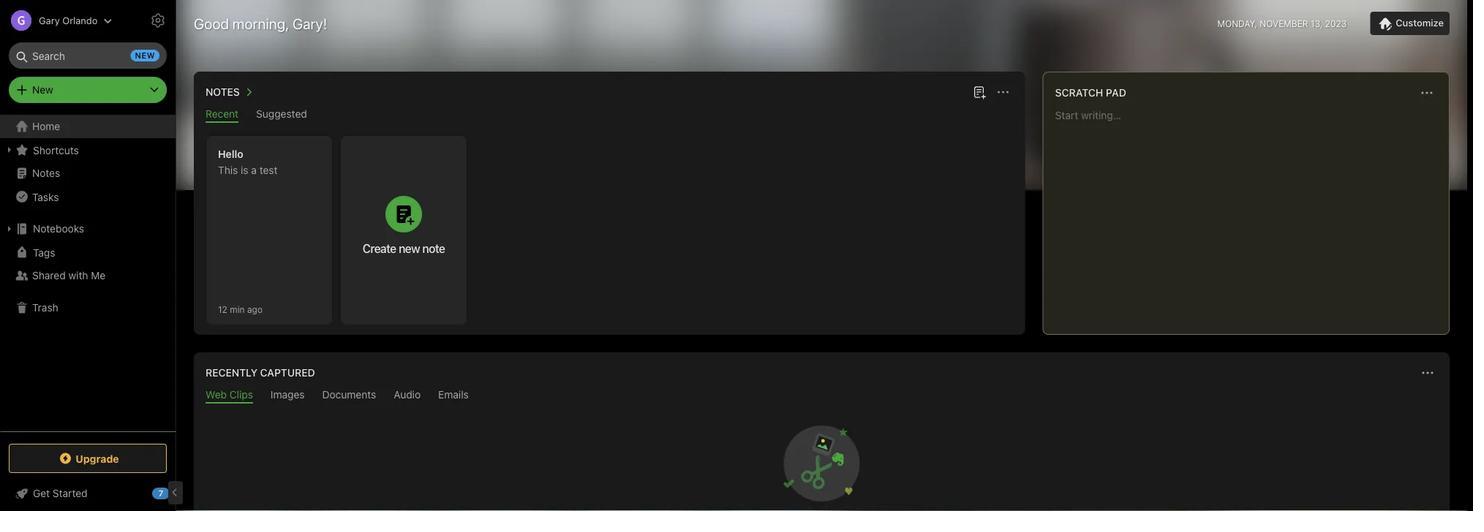 Task type: locate. For each thing, give the bounding box(es) containing it.
tree
[[0, 115, 176, 431]]

web clips
[[206, 389, 253, 401]]

shared with me link
[[0, 264, 175, 288]]

Start writing… text field
[[1055, 109, 1449, 323]]

2 tab list from the top
[[197, 389, 1447, 404]]

1 horizontal spatial new
[[399, 241, 420, 255]]

shared with me
[[32, 270, 106, 282]]

tags
[[33, 246, 55, 258]]

1 vertical spatial tab list
[[197, 389, 1447, 404]]

monday,
[[1218, 18, 1258, 29]]

0 vertical spatial new
[[135, 51, 155, 60]]

notes inside button
[[206, 86, 240, 98]]

shortcuts
[[33, 144, 79, 156]]

new left note
[[399, 241, 420, 255]]

12
[[218, 304, 227, 315]]

new
[[135, 51, 155, 60], [399, 241, 420, 255]]

gary!
[[293, 15, 327, 32]]

notes link
[[0, 162, 175, 185]]

is
[[241, 164, 248, 176]]

hello
[[218, 148, 243, 160]]

more actions image
[[1419, 84, 1436, 102], [1419, 364, 1437, 382]]

tab list
[[197, 108, 1023, 123], [197, 389, 1447, 404]]

gary orlando
[[39, 15, 98, 26]]

note
[[422, 241, 445, 255]]

good
[[194, 15, 229, 32]]

tab list containing web clips
[[197, 389, 1447, 404]]

tree containing home
[[0, 115, 176, 431]]

clips
[[230, 389, 253, 401]]

tasks
[[32, 191, 59, 203]]

scratch
[[1055, 87, 1103, 99]]

notes up recent
[[206, 86, 240, 98]]

notes button
[[203, 83, 257, 101]]

13,
[[1311, 18, 1323, 29]]

morning,
[[233, 15, 289, 32]]

tab list for notes
[[197, 108, 1023, 123]]

emails tab
[[438, 389, 469, 404]]

new inside create new note button
[[399, 241, 420, 255]]

started
[[53, 488, 88, 500]]

customize
[[1396, 17, 1444, 28]]

create new note button
[[341, 136, 467, 325]]

recent tab
[[206, 108, 239, 123]]

recently
[[206, 367, 258, 379]]

new down settings image at the top left of the page
[[135, 51, 155, 60]]

0 horizontal spatial notes
[[32, 167, 60, 179]]

scratch pad
[[1055, 87, 1127, 99]]

tab list containing recent
[[197, 108, 1023, 123]]

1 vertical spatial notes
[[32, 167, 60, 179]]

0 horizontal spatial new
[[135, 51, 155, 60]]

create new note
[[363, 241, 445, 255]]

1 tab list from the top
[[197, 108, 1023, 123]]

trash link
[[0, 296, 175, 320]]

with
[[68, 270, 88, 282]]

1 horizontal spatial notes
[[206, 86, 240, 98]]

Search text field
[[19, 42, 157, 69]]

More actions field
[[993, 82, 1014, 102], [1417, 83, 1438, 103], [1418, 363, 1438, 383]]

recently captured button
[[203, 364, 315, 382]]

click to collapse image
[[170, 484, 181, 502]]

0 vertical spatial more actions image
[[1419, 84, 1436, 102]]

november
[[1260, 18, 1309, 29]]

0 vertical spatial tab list
[[197, 108, 1023, 123]]

test
[[260, 164, 278, 176]]

new button
[[9, 77, 167, 103]]

1 vertical spatial more actions image
[[1419, 364, 1437, 382]]

more actions field for scratch pad
[[1417, 83, 1438, 103]]

gary
[[39, 15, 60, 26]]

documents tab
[[322, 389, 376, 404]]

notes up tasks
[[32, 167, 60, 179]]

notes
[[206, 86, 240, 98], [32, 167, 60, 179]]

home
[[32, 120, 60, 132]]

create
[[363, 241, 396, 255]]

more actions image for scratch pad
[[1419, 84, 1436, 102]]

documents
[[322, 389, 376, 401]]

1 vertical spatial new
[[399, 241, 420, 255]]

0 vertical spatial notes
[[206, 86, 240, 98]]



Task type: vqa. For each thing, say whether or not it's contained in the screenshot.
menu item
no



Task type: describe. For each thing, give the bounding box(es) containing it.
Help and Learning task checklist field
[[0, 482, 176, 506]]

ago
[[247, 304, 263, 315]]

hello this is a test
[[218, 148, 278, 176]]

suggested tab
[[256, 108, 307, 123]]

trash
[[32, 302, 58, 314]]

web clips tab panel
[[194, 404, 1450, 511]]

shortcuts button
[[0, 138, 175, 162]]

customize button
[[1371, 12, 1450, 35]]

expand notebooks image
[[4, 223, 15, 235]]

emails
[[438, 389, 469, 401]]

web
[[206, 389, 227, 401]]

more actions image
[[995, 83, 1012, 101]]

Account field
[[0, 6, 112, 35]]

images tab
[[271, 389, 305, 404]]

upgrade button
[[9, 444, 167, 473]]

tab list for recently captured
[[197, 389, 1447, 404]]

home link
[[0, 115, 176, 138]]

7
[[159, 489, 163, 499]]

notebooks link
[[0, 217, 175, 241]]

shared
[[32, 270, 66, 282]]

more actions image for recently captured
[[1419, 364, 1437, 382]]

recently captured
[[206, 367, 315, 379]]

recent
[[206, 108, 239, 120]]

suggested
[[256, 108, 307, 120]]

a
[[251, 164, 257, 176]]

recent tab panel
[[194, 123, 1025, 335]]

new
[[32, 84, 53, 96]]

me
[[91, 270, 106, 282]]

12 min ago
[[218, 304, 263, 315]]

captured
[[260, 367, 315, 379]]

web clips tab
[[206, 389, 253, 404]]

upgrade
[[76, 453, 119, 465]]

min
[[230, 304, 245, 315]]

get started
[[33, 488, 88, 500]]

tags button
[[0, 241, 175, 264]]

audio
[[394, 389, 421, 401]]

get
[[33, 488, 50, 500]]

good morning, gary!
[[194, 15, 327, 32]]

audio tab
[[394, 389, 421, 404]]

settings image
[[149, 12, 167, 29]]

2023
[[1325, 18, 1347, 29]]

more actions field for recently captured
[[1418, 363, 1438, 383]]

notes inside tree
[[32, 167, 60, 179]]

notebooks
[[33, 223, 84, 235]]

orlando
[[62, 15, 98, 26]]

new search field
[[19, 42, 159, 69]]

scratch pad button
[[1053, 84, 1127, 102]]

this
[[218, 164, 238, 176]]

monday, november 13, 2023
[[1218, 18, 1347, 29]]

tasks button
[[0, 185, 175, 209]]

images
[[271, 389, 305, 401]]

new inside new search box
[[135, 51, 155, 60]]

pad
[[1106, 87, 1127, 99]]



